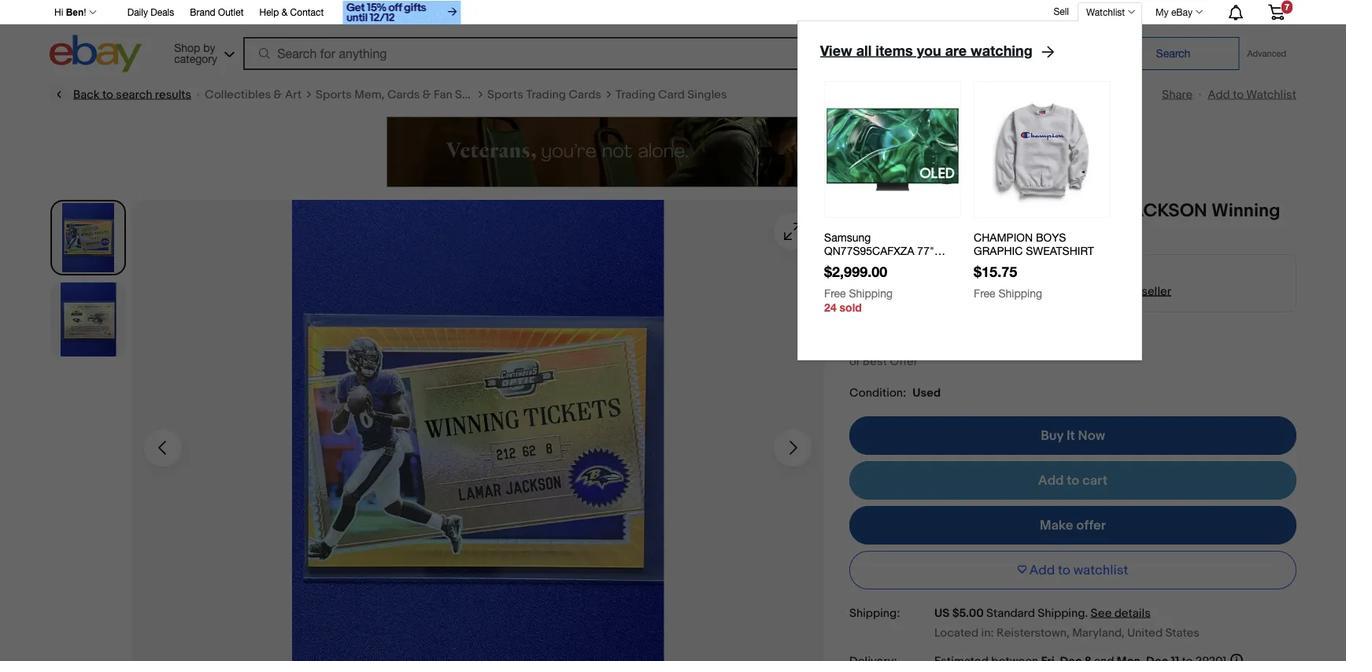 Task type: locate. For each thing, give the bounding box(es) containing it.
seller's other items link
[[984, 284, 1087, 298]]

1 horizontal spatial trading
[[616, 87, 656, 102]]

picture 2 of 2 image
[[51, 283, 125, 357]]

brand outlet
[[190, 7, 244, 18]]

items inside account navigation
[[876, 42, 913, 59]]

champion boys graphic sweatshirt image
[[989, 82, 1096, 217]]

2 vertical spatial add
[[1030, 562, 1055, 579]]

None submit
[[1108, 37, 1240, 70]]

1 horizontal spatial items
[[1057, 284, 1087, 298]]

make offer link
[[850, 506, 1297, 545]]

collectibles & art link
[[205, 87, 302, 102]]

sports
[[316, 87, 352, 102], [488, 87, 524, 102]]

add for add to watchlist
[[1030, 562, 1055, 579]]

0 horizontal spatial contact
[[290, 7, 324, 18]]

items right all
[[876, 42, 913, 59]]

items
[[876, 42, 913, 59], [1057, 284, 1087, 298]]

100%
[[901, 284, 930, 298]]

hi ben !
[[54, 7, 86, 18]]

watchlist right the sell 'link'
[[1087, 6, 1125, 17]]

free up 24
[[825, 287, 846, 300]]

contenders
[[898, 200, 999, 222]]

shipping
[[849, 287, 893, 300], [999, 287, 1043, 300], [1038, 606, 1085, 621]]

contact right help
[[290, 7, 324, 18]]

qn77s95c
[[852, 284, 908, 297]]

100% positive link
[[901, 284, 976, 298]]

0 horizontal spatial free
[[825, 287, 846, 300]]

to left watchlist at the bottom right
[[1058, 562, 1071, 579]]

0 vertical spatial watchlist
[[1087, 6, 1125, 17]]

trading
[[526, 87, 566, 102], [616, 87, 656, 102]]

sports right shop
[[488, 87, 524, 102]]

0 horizontal spatial cards
[[387, 87, 420, 102]]

sell link
[[1047, 6, 1076, 17]]

shop
[[455, 87, 483, 102]]

sports mem, cards & fan shop link
[[316, 87, 483, 102]]

to inside button
[[1058, 562, 1071, 579]]

0 horizontal spatial trading
[[526, 87, 566, 102]]

& left art
[[274, 87, 282, 102]]

to
[[102, 87, 113, 102], [1233, 87, 1244, 102], [1067, 472, 1080, 489], [1058, 562, 1071, 579]]

to for cart
[[1067, 472, 1080, 489]]

seller's other items
[[984, 284, 1087, 298]]

trading right shop
[[526, 87, 566, 102]]

watchlist inside account navigation
[[1087, 6, 1125, 17]]

ticket
[[850, 222, 902, 245]]

get an extra 15% off image
[[343, 1, 461, 24]]

share
[[1162, 87, 1193, 102]]

make
[[1040, 517, 1074, 534]]

cart
[[1083, 472, 1108, 489]]

my ebay
[[1156, 6, 1193, 17]]

0 vertical spatial contact
[[290, 7, 324, 18]]

sell
[[1054, 6, 1069, 17]]

contact
[[290, 7, 324, 18], [1095, 284, 1139, 298]]

24
[[825, 301, 837, 314]]

0 vertical spatial add
[[1208, 87, 1231, 102]]

sports left mem,
[[316, 87, 352, 102]]

samsung qn77s95cafxza 77" ultra slim 4k quantum hdr oled smart tv 2023 qn77s95c
[[825, 231, 938, 297]]

make offer
[[1040, 517, 1106, 534]]

$5.00
[[953, 606, 984, 621]]

1 vertical spatial items
[[1057, 284, 1087, 298]]

add left cart
[[1038, 472, 1064, 489]]

add to cart
[[1038, 472, 1108, 489]]

banner containing view all items you are watching
[[0, 0, 1347, 661]]

2 free from the left
[[974, 287, 996, 300]]

advanced link
[[1240, 38, 1295, 69]]

add inside button
[[1030, 562, 1055, 579]]

smart
[[883, 271, 913, 284]]

1 horizontal spatial cards
[[569, 87, 602, 102]]

daily
[[127, 7, 148, 18]]

1 horizontal spatial free
[[974, 287, 996, 300]]

contact left seller
[[1095, 284, 1139, 298]]

0 vertical spatial items
[[876, 42, 913, 59]]

to for watchlist
[[1233, 87, 1244, 102]]

1 vertical spatial add
[[1038, 472, 1064, 489]]

watchlist
[[1087, 6, 1125, 17], [1247, 87, 1297, 102]]

items for all
[[876, 42, 913, 59]]

buy it now
[[1041, 428, 1105, 444]]

items right "other"
[[1057, 284, 1087, 298]]

brand outlet link
[[190, 4, 244, 22]]

$2,999.00
[[825, 263, 888, 280]]

champion boys graphic sweatshirt $15.75 free shipping
[[974, 231, 1094, 300]]

to left cart
[[1067, 472, 1080, 489]]

buy it now link
[[850, 417, 1297, 455]]

1 vertical spatial contact
[[1095, 284, 1139, 298]]

1 trading from the left
[[526, 87, 566, 102]]

it
[[1067, 428, 1075, 444]]

free down $15.75
[[974, 287, 996, 300]]

add right share
[[1208, 87, 1231, 102]]

banner
[[0, 0, 1347, 661]]

#/50
[[1082, 222, 1127, 245]]

2020 contenders optic lamar jackson winning ticket #wt4 orange prizm #/50 - picture 1 of 2 image
[[132, 200, 824, 661]]

trading left the card
[[616, 87, 656, 102]]

add down make
[[1030, 562, 1055, 579]]

see
[[1091, 606, 1112, 621]]

us $5.00
[[935, 606, 984, 621]]

1 vertical spatial watchlist
[[1247, 87, 1297, 102]]

cards
[[387, 87, 420, 102], [569, 87, 602, 102]]

1 sports from the left
[[316, 87, 352, 102]]

2023
[[825, 284, 849, 297]]

you
[[917, 42, 942, 59]]

0 horizontal spatial items
[[876, 42, 913, 59]]

free
[[825, 287, 846, 300], [974, 287, 996, 300]]

standard shipping . see details
[[987, 606, 1151, 621]]

0 horizontal spatial watchlist
[[1087, 6, 1125, 17]]

offer
[[890, 354, 918, 368]]

1 horizontal spatial watchlist
[[1247, 87, 1297, 102]]

to down advanced link
[[1233, 87, 1244, 102]]

& inside account navigation
[[282, 7, 288, 18]]

help
[[259, 7, 279, 18]]

to right back
[[102, 87, 113, 102]]

view all items you are watching
[[821, 42, 1033, 59]]

to for watchlist
[[1058, 562, 1071, 579]]

ultra
[[825, 257, 848, 270]]

reisterstown,
[[997, 626, 1070, 641]]

shipping:
[[850, 606, 900, 621]]

free inside champion boys graphic sweatshirt $15.75 free shipping
[[974, 287, 996, 300]]

contact seller
[[1095, 284, 1172, 298]]

winning
[[1212, 200, 1281, 222]]

positive
[[933, 284, 976, 298]]

tv
[[916, 271, 929, 284]]

1 horizontal spatial sports
[[488, 87, 524, 102]]

singles
[[688, 87, 727, 102]]

add
[[1208, 87, 1231, 102], [1038, 472, 1064, 489], [1030, 562, 1055, 579]]

& right help
[[282, 7, 288, 18]]

& for help
[[282, 7, 288, 18]]

picture 1 of 2 image
[[52, 202, 124, 274]]

collectibles & art
[[205, 87, 302, 102]]

watchlist down advanced
[[1247, 87, 1297, 102]]

to for search
[[102, 87, 113, 102]]

0 horizontal spatial sports
[[316, 87, 352, 102]]

$15.75
[[974, 263, 1017, 280]]

1 free from the left
[[825, 287, 846, 300]]



Task type: describe. For each thing, give the bounding box(es) containing it.
best
[[863, 354, 887, 368]]

deals
[[151, 7, 174, 18]]

shipping inside champion boys graphic sweatshirt $15.75 free shipping
[[999, 287, 1043, 300]]

share button
[[1162, 87, 1193, 102]]

used
[[913, 386, 941, 400]]

see details link
[[1091, 606, 1151, 621]]

art
[[285, 87, 302, 102]]

contact seller link
[[1095, 284, 1172, 298]]

& for collectibles
[[274, 87, 282, 102]]

all
[[857, 42, 872, 59]]

located in: reisterstown, maryland, united states
[[935, 626, 1200, 641]]

add to watchlist link
[[1208, 87, 1297, 102]]

orange
[[963, 222, 1026, 245]]

standard
[[987, 606, 1035, 621]]

(445)
[[950, 269, 978, 283]]

add for add to cart
[[1038, 472, 1064, 489]]

items for other
[[1057, 284, 1087, 298]]

mjh1830 image
[[859, 267, 892, 300]]

2020 contenders optic lamar jackson winning ticket #wt4 orange prizm #/50
[[850, 200, 1281, 245]]

2020
[[850, 200, 894, 222]]

add to watchlist
[[1030, 562, 1129, 579]]

my
[[1156, 6, 1169, 17]]

daily deals link
[[127, 4, 174, 22]]

ben
[[66, 7, 84, 18]]

samsung
[[825, 231, 871, 244]]

view all items you are watching link
[[821, 42, 1055, 59]]

7 link
[[1259, 0, 1295, 23]]

2 trading from the left
[[616, 87, 656, 102]]

us
[[935, 606, 950, 621]]

daily deals
[[127, 7, 174, 18]]

my ebay link
[[1147, 2, 1210, 21]]

2 cards from the left
[[569, 87, 602, 102]]

view
[[821, 42, 853, 59]]

prizm
[[1030, 222, 1078, 245]]

search
[[116, 87, 152, 102]]

jackson
[[1122, 200, 1208, 222]]

free inside $2,999.00 free shipping 24 sold
[[825, 287, 846, 300]]

now
[[1078, 428, 1105, 444]]

contact inside account navigation
[[290, 7, 324, 18]]

1 cards from the left
[[387, 87, 420, 102]]

add for add to watchlist
[[1208, 87, 1231, 102]]

qn77s95cafxza
[[825, 244, 915, 257]]

ebay
[[1172, 6, 1193, 17]]

& left fan
[[423, 87, 431, 102]]

condition:
[[850, 386, 907, 400]]

$2,999.00 free shipping 24 sold
[[825, 263, 893, 314]]

graphic
[[974, 244, 1023, 257]]

details
[[1115, 606, 1151, 621]]

champion
[[974, 231, 1033, 244]]

add to cart link
[[850, 461, 1297, 500]]

sports mem, cards & fan shop sports trading cards
[[316, 87, 602, 102]]

fan
[[434, 87, 452, 102]]

buy
[[1041, 428, 1064, 444]]

other
[[1026, 284, 1054, 298]]

77"
[[918, 244, 935, 257]]

shipping inside $2,999.00 free shipping 24 sold
[[849, 287, 893, 300]]

help & contact link
[[259, 4, 324, 22]]

!
[[84, 7, 86, 18]]

united
[[1128, 626, 1163, 641]]

view all items you are watching element
[[821, 42, 1033, 59]]

sold
[[840, 301, 862, 314]]

or
[[850, 354, 860, 368]]

1 horizontal spatial contact
[[1095, 284, 1139, 298]]

results
[[155, 87, 191, 102]]

offer
[[1077, 517, 1106, 534]]

boys
[[1036, 231, 1066, 244]]

slim
[[851, 257, 873, 270]]

card
[[658, 87, 685, 102]]

2 sports from the left
[[488, 87, 524, 102]]

are
[[945, 42, 967, 59]]

help & contact
[[259, 7, 324, 18]]

or best offer
[[850, 354, 918, 368]]

trading card singles link
[[616, 87, 727, 102]]

advanced
[[1248, 48, 1287, 59]]

located
[[935, 626, 979, 641]]

hdr
[[825, 271, 848, 284]]

4k
[[876, 257, 889, 270]]

maryland,
[[1073, 626, 1125, 641]]

.
[[1085, 606, 1088, 621]]

seller's
[[984, 284, 1023, 298]]

in:
[[982, 626, 994, 641]]

account navigation
[[0, 0, 1347, 661]]

advertisement region
[[387, 117, 960, 187]]

sports trading cards link
[[488, 87, 602, 102]]

samsung qn77s95cafxza 77" ultra slim 4k quantum hdr oled smart tv 2023 qn77s95c image
[[825, 82, 961, 217]]

back to search results
[[73, 87, 191, 102]]

trading card singles
[[616, 87, 727, 102]]

watchlist
[[1074, 562, 1129, 579]]

add to watchlist button
[[850, 551, 1297, 590]]

back to search results link
[[50, 85, 191, 104]]

states
[[1166, 626, 1200, 641]]

mem,
[[355, 87, 385, 102]]

oled
[[851, 271, 880, 284]]

quantum
[[892, 257, 938, 270]]

add to watchlist
[[1208, 87, 1297, 102]]

100% positive
[[901, 284, 976, 298]]



Task type: vqa. For each thing, say whether or not it's contained in the screenshot.
Prizm
yes



